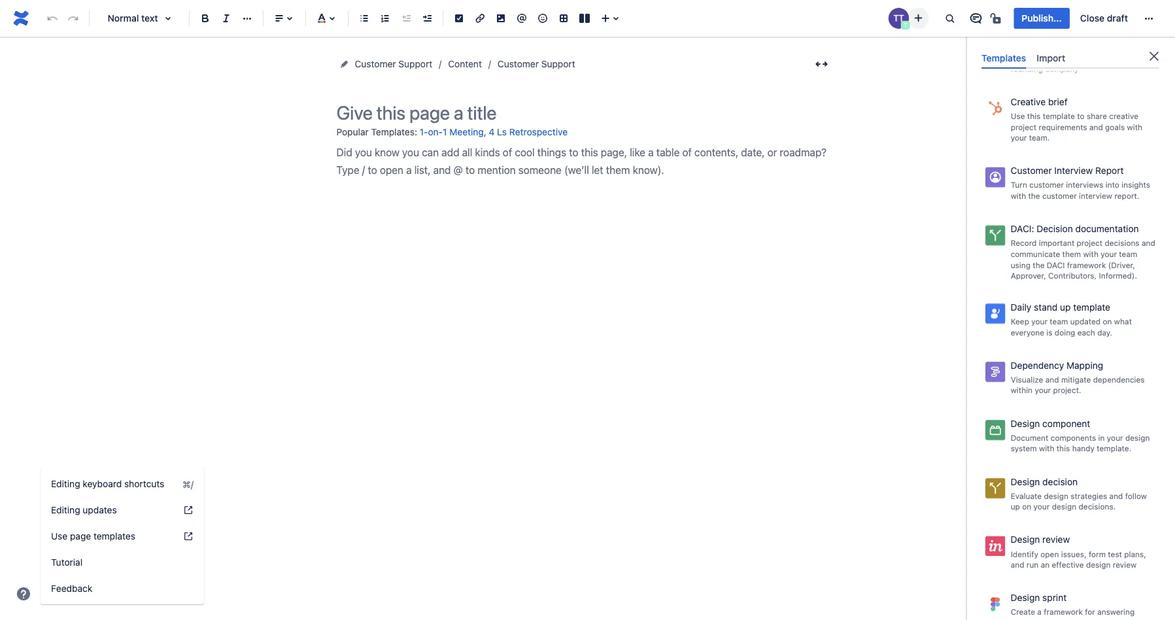 Task type: vqa. For each thing, say whether or not it's contained in the screenshot.


Task type: describe. For each thing, give the bounding box(es) containing it.
important
[[1039, 239, 1075, 248]]

mitigate
[[1062, 375, 1091, 384]]

0 vertical spatial customer
[[1030, 180, 1064, 189]]

tab list containing templates
[[977, 47, 1165, 69]]

normal text
[[108, 13, 158, 24]]

your inside design decision evaluate design strategies and follow up on your design decisions.
[[1034, 502, 1050, 511]]

0 vertical spatial review
[[1043, 534, 1070, 545]]

invite to edit image
[[911, 10, 927, 26]]

identify
[[1011, 549, 1039, 559]]

creative brief use this template to share creative project requirements and goals with your team.
[[1011, 96, 1143, 142]]

help image inside editing updates 'link'
[[183, 505, 194, 516]]

help image
[[183, 531, 194, 542]]

design inside design review identify open issues, form test plans, and run an effective design review
[[1087, 560, 1111, 569]]

contributors,
[[1049, 271, 1097, 280]]

insights
[[1122, 180, 1151, 189]]

bold ⌘b image
[[198, 10, 213, 26]]

interview
[[1055, 165, 1093, 176]]

emoji image
[[535, 10, 551, 26]]

keep
[[1011, 317, 1030, 326]]

feedback
[[51, 583, 92, 594]]

creative
[[1110, 111, 1139, 120]]

tutorial button
[[41, 550, 204, 576]]

system
[[1011, 444, 1037, 453]]

action item image
[[451, 10, 467, 26]]

find and replace image
[[942, 10, 958, 26]]

template.
[[1097, 444, 1132, 453]]

test
[[1108, 549, 1123, 559]]

retrospective
[[510, 127, 568, 137]]

1 support from the left
[[399, 59, 433, 69]]

normal text button
[[95, 4, 184, 33]]

dependencies
[[1094, 375, 1145, 384]]

design for design decision
[[1011, 476, 1040, 487]]

1-on-1 meeting button
[[420, 122, 484, 143]]

critical
[[1011, 618, 1036, 620]]

is
[[1047, 328, 1053, 337]]

close draft button
[[1073, 8, 1136, 29]]

decision
[[1043, 476, 1078, 487]]

and inside design review identify open issues, form test plans, and run an effective design review
[[1011, 560, 1025, 569]]

into
[[1106, 180, 1120, 189]]

follow
[[1126, 491, 1147, 500]]

the inside customer interview report turn customer interviews into insights with the customer interview report.
[[1029, 191, 1041, 200]]

outdent ⇧tab image
[[398, 10, 414, 26]]

1-
[[420, 127, 428, 137]]

project.
[[1054, 386, 1082, 395]]

updates
[[83, 505, 117, 516]]

design for design review
[[1011, 534, 1040, 545]]

project inside daci: decision documentation record important project decisions and communicate them with your team using the daci framework (driver, approver, contributors, informed).
[[1077, 239, 1103, 248]]

1 customer support link from the left
[[355, 56, 433, 72]]

up inside daily stand up template keep your team updated on what everyone is doing each day.
[[1061, 302, 1071, 312]]

with inside the design component document components in your design system with this handy template.
[[1039, 444, 1055, 453]]

for for bylaws
[[1103, 53, 1113, 62]]

4
[[489, 127, 495, 137]]

indent tab image
[[419, 10, 435, 26]]

using
[[1011, 260, 1031, 269]]

close draft
[[1081, 13, 1129, 24]]

on for template
[[1103, 317, 1112, 326]]

design review identify open issues, form test plans, and run an effective design review
[[1011, 534, 1147, 569]]

(driver,
[[1109, 260, 1136, 269]]

2 support from the left
[[541, 59, 575, 69]]

editing updates
[[51, 505, 117, 516]]

in
[[1099, 433, 1105, 442]]

team inside daci: decision documentation record important project decisions and communicate them with your team using the daci framework (driver, approver, contributors, informed).
[[1120, 249, 1138, 259]]

templates:
[[371, 126, 417, 137]]

4 ls retrospective button
[[489, 122, 568, 143]]

publish...
[[1022, 13, 1062, 24]]

templates
[[982, 52, 1027, 63]]

each
[[1078, 328, 1096, 337]]

tutorial
[[51, 557, 83, 568]]

interviews
[[1067, 180, 1104, 189]]

daci
[[1047, 260, 1065, 269]]

communicate
[[1011, 249, 1061, 259]]

close
[[1081, 13, 1105, 24]]

form
[[1089, 549, 1106, 559]]

component
[[1043, 418, 1091, 429]]

corporate bylaws create corporate bylaws for your founding company
[[1011, 38, 1132, 73]]

answering
[[1098, 608, 1135, 617]]

dependency mapping visualize and mitigate dependencies within your project.
[[1011, 360, 1145, 395]]

0 horizontal spatial help image
[[16, 586, 31, 602]]

text
[[141, 13, 158, 24]]

decisions.
[[1079, 502, 1116, 511]]

decision
[[1037, 223, 1073, 234]]

and inside daci: decision documentation record important project decisions and communicate them with your team using the daci framework (driver, approver, contributors, informed).
[[1142, 239, 1156, 248]]

more image
[[1142, 10, 1157, 26]]

normal
[[108, 13, 139, 24]]

daily
[[1011, 302, 1032, 312]]

⌘/
[[183, 479, 194, 490]]

on-
[[428, 127, 443, 137]]

publish... button
[[1014, 8, 1070, 29]]

with inside daci: decision documentation record important project decisions and communicate them with your team using the daci framework (driver, approver, contributors, informed).
[[1084, 249, 1099, 259]]

share
[[1087, 111, 1108, 120]]

move this page image
[[339, 59, 350, 69]]

meeting
[[450, 127, 484, 137]]

daci: decision documentation record important project decisions and communicate them with your team using the daci framework (driver, approver, contributors, informed).
[[1011, 223, 1156, 280]]

sprint
[[1043, 592, 1067, 603]]

star customer interview report image
[[1146, 162, 1161, 177]]

customer support for first customer support 'link' from right
[[498, 59, 575, 69]]

and inside creative brief use this template to share creative project requirements and goals with your team.
[[1090, 122, 1103, 131]]

editing for editing keyboard shortcuts
[[51, 479, 80, 489]]

framework inside design sprint create a framework for answering critical business questions throug
[[1044, 608, 1083, 617]]

everyone
[[1011, 328, 1045, 337]]

with inside creative brief use this template to share creative project requirements and goals with your team.
[[1128, 122, 1143, 131]]

company
[[1046, 64, 1079, 73]]

1 vertical spatial customer
[[1043, 191, 1077, 200]]

more formatting image
[[239, 10, 255, 26]]

design component document components in your design system with this handy template.
[[1011, 418, 1150, 453]]

corporate
[[1038, 53, 1074, 62]]

customer interview report turn customer interviews into insights with the customer interview report.
[[1011, 165, 1151, 200]]

and inside design decision evaluate design strategies and follow up on your design decisions.
[[1110, 491, 1124, 500]]

2 customer support link from the left
[[498, 56, 575, 72]]

document
[[1011, 433, 1049, 442]]

up inside design decision evaluate design strategies and follow up on your design decisions.
[[1011, 502, 1020, 511]]

turn
[[1011, 180, 1028, 189]]

ls
[[497, 127, 507, 137]]



Task type: locate. For each thing, give the bounding box(es) containing it.
4 design from the top
[[1011, 592, 1040, 603]]

Main content area, start typing to enter text. text field
[[337, 143, 834, 179]]

design sprint create a framework for answering critical business questions throug
[[1011, 592, 1139, 620]]

1 vertical spatial project
[[1077, 239, 1103, 248]]

customer support down emoji icon
[[498, 59, 575, 69]]

on down evaluate
[[1023, 502, 1032, 511]]

1 vertical spatial editing
[[51, 505, 80, 516]]

feedback button
[[41, 576, 204, 602]]

2 horizontal spatial customer
[[1011, 165, 1052, 176]]

interview
[[1080, 191, 1113, 200]]

customer right turn in the right of the page
[[1030, 180, 1064, 189]]

this down components
[[1057, 444, 1070, 453]]

0 horizontal spatial this
[[1028, 111, 1041, 120]]

customer support
[[355, 59, 433, 69], [498, 59, 575, 69]]

record
[[1011, 239, 1037, 248]]

1 vertical spatial template
[[1074, 302, 1111, 312]]

informed).
[[1099, 271, 1138, 280]]

1 horizontal spatial customer support link
[[498, 56, 575, 72]]

create for corporate bylaws
[[1011, 53, 1036, 62]]

customer down interviews
[[1043, 191, 1077, 200]]

your inside the design component document components in your design system with this handy template.
[[1107, 433, 1124, 442]]

mention image
[[514, 10, 530, 26]]

customer support for second customer support 'link' from right
[[355, 59, 433, 69]]

to
[[1078, 111, 1085, 120]]

use down the creative
[[1011, 111, 1025, 120]]

with down turn in the right of the page
[[1011, 191, 1027, 200]]

an
[[1041, 560, 1050, 569]]

design for design sprint
[[1011, 592, 1040, 603]]

daily stand up template keep your team updated on what everyone is doing each day.
[[1011, 302, 1132, 337]]

0 horizontal spatial project
[[1011, 122, 1037, 131]]

visualize
[[1011, 375, 1044, 384]]

0 horizontal spatial customer support link
[[355, 56, 433, 72]]

up down evaluate
[[1011, 502, 1020, 511]]

and left follow
[[1110, 491, 1124, 500]]

use page templates link
[[41, 523, 204, 550]]

goals
[[1106, 122, 1125, 131]]

0 vertical spatial template
[[1043, 111, 1076, 120]]

0 horizontal spatial use
[[51, 531, 68, 542]]

1 vertical spatial create
[[1011, 608, 1036, 617]]

handy
[[1073, 444, 1095, 453]]

customer support link down emoji icon
[[498, 56, 575, 72]]

1 vertical spatial the
[[1033, 260, 1045, 269]]

0 vertical spatial this
[[1028, 111, 1041, 120]]

import
[[1037, 52, 1066, 63]]

0 horizontal spatial up
[[1011, 502, 1020, 511]]

create up the founding
[[1011, 53, 1036, 62]]

1 vertical spatial for
[[1085, 608, 1096, 617]]

customer right move this page icon
[[355, 59, 396, 69]]

report.
[[1115, 191, 1140, 200]]

editing up editing updates
[[51, 479, 80, 489]]

1 horizontal spatial use
[[1011, 111, 1025, 120]]

daci:
[[1011, 223, 1035, 234]]

0 vertical spatial for
[[1103, 53, 1113, 62]]

create inside corporate bylaws create corporate bylaws for your founding company
[[1011, 53, 1036, 62]]

templates
[[94, 531, 135, 542]]

this
[[1028, 111, 1041, 120], [1057, 444, 1070, 453]]

for inside corporate bylaws create corporate bylaws for your founding company
[[1103, 53, 1113, 62]]

design inside design sprint create a framework for answering critical business questions throug
[[1011, 592, 1040, 603]]

with inside customer interview report turn customer interviews into insights with the customer interview report.
[[1011, 191, 1027, 200]]

1 horizontal spatial review
[[1113, 560, 1137, 569]]

0 vertical spatial the
[[1029, 191, 1041, 200]]

project up team. at the top right
[[1011, 122, 1037, 131]]

editing keyboard shortcuts
[[51, 479, 164, 489]]

0 horizontal spatial team
[[1050, 317, 1069, 326]]

help image
[[183, 505, 194, 516], [16, 586, 31, 602]]

the down communicate
[[1033, 260, 1045, 269]]

use inside use page templates link
[[51, 531, 68, 542]]

0 vertical spatial team
[[1120, 249, 1138, 259]]

framework
[[1068, 260, 1107, 269], [1044, 608, 1083, 617]]

customer
[[1030, 180, 1064, 189], [1043, 191, 1077, 200]]

1 horizontal spatial for
[[1103, 53, 1113, 62]]

stand
[[1034, 302, 1058, 312]]

0 vertical spatial on
[[1103, 317, 1112, 326]]

Give this page a title text field
[[337, 102, 834, 124]]

customer for first customer support 'link' from right
[[498, 59, 539, 69]]

0 vertical spatial project
[[1011, 122, 1037, 131]]

with right them
[[1084, 249, 1099, 259]]

0 vertical spatial up
[[1061, 302, 1071, 312]]

0 horizontal spatial for
[[1085, 608, 1096, 617]]

and up project.
[[1046, 375, 1060, 384]]

0 horizontal spatial support
[[399, 59, 433, 69]]

the
[[1029, 191, 1041, 200], [1033, 260, 1045, 269]]

2 design from the top
[[1011, 476, 1040, 487]]

redo ⌘⇧z image
[[65, 10, 81, 26]]

design inside design review identify open issues, form test plans, and run an effective design review
[[1011, 534, 1040, 545]]

the inside daci: decision documentation record important project decisions and communicate them with your team using the daci framework (driver, approver, contributors, informed).
[[1033, 260, 1045, 269]]

2 create from the top
[[1011, 608, 1036, 617]]

content
[[448, 59, 482, 69]]

1 vertical spatial team
[[1050, 317, 1069, 326]]

framework inside daci: decision documentation record important project decisions and communicate them with your team using the daci framework (driver, approver, contributors, informed).
[[1068, 260, 1107, 269]]

your up (driver,
[[1101, 249, 1117, 259]]

plans,
[[1125, 549, 1147, 559]]

with
[[1128, 122, 1143, 131], [1011, 191, 1027, 200], [1084, 249, 1099, 259], [1039, 444, 1055, 453]]

for
[[1103, 53, 1113, 62], [1085, 608, 1096, 617]]

0 vertical spatial use
[[1011, 111, 1025, 120]]

updated
[[1071, 317, 1101, 326]]

your inside daci: decision documentation record important project decisions and communicate them with your team using the daci framework (driver, approver, contributors, informed).
[[1101, 249, 1117, 259]]

use page templates
[[51, 531, 135, 542]]

popular
[[337, 126, 369, 137]]

1 horizontal spatial on
[[1103, 317, 1112, 326]]

for inside design sprint create a framework for answering critical business questions throug
[[1085, 608, 1096, 617]]

comment icon image
[[968, 10, 984, 26]]

on inside design decision evaluate design strategies and follow up on your design decisions.
[[1023, 502, 1032, 511]]

0 vertical spatial help image
[[183, 505, 194, 516]]

design up identify
[[1011, 534, 1040, 545]]

components
[[1051, 433, 1097, 442]]

customer down mention image
[[498, 59, 539, 69]]

1 editing from the top
[[51, 479, 80, 489]]

project inside creative brief use this template to share creative project requirements and goals with your team.
[[1011, 122, 1037, 131]]

documentation
[[1076, 223, 1139, 234]]

your up is
[[1032, 317, 1048, 326]]

create for design sprint
[[1011, 608, 1036, 617]]

this inside the design component document components in your design system with this handy template.
[[1057, 444, 1070, 453]]

help image left feedback
[[16, 586, 31, 602]]

0 vertical spatial framework
[[1068, 260, 1107, 269]]

table image
[[556, 10, 572, 26]]

questions
[[1073, 618, 1108, 620]]

project up them
[[1077, 239, 1103, 248]]

your left team. at the top right
[[1011, 133, 1027, 142]]

this inside creative brief use this template to share creative project requirements and goals with your team.
[[1028, 111, 1041, 120]]

confluence image
[[10, 8, 31, 29], [10, 8, 31, 29]]

up right stand
[[1061, 302, 1071, 312]]

1 vertical spatial this
[[1057, 444, 1070, 453]]

tab list
[[977, 47, 1165, 69]]

design for design component
[[1011, 418, 1040, 429]]

1 vertical spatial use
[[51, 531, 68, 542]]

1 horizontal spatial support
[[541, 59, 575, 69]]

and inside dependency mapping visualize and mitigate dependencies within your project.
[[1046, 375, 1060, 384]]

close templates and import image
[[1147, 48, 1163, 64]]

customer
[[355, 59, 396, 69], [498, 59, 539, 69], [1011, 165, 1052, 176]]

support
[[399, 59, 433, 69], [541, 59, 575, 69]]

3 design from the top
[[1011, 534, 1040, 545]]

1 vertical spatial help image
[[16, 586, 31, 602]]

on inside daily stand up template keep your team updated on what everyone is doing each day.
[[1103, 317, 1112, 326]]

and down share
[[1090, 122, 1103, 131]]

your inside corporate bylaws create corporate bylaws for your founding company
[[1115, 53, 1132, 62]]

design decision evaluate design strategies and follow up on your design decisions.
[[1011, 476, 1147, 511]]

founding
[[1011, 64, 1044, 73]]

your up the template.
[[1107, 433, 1124, 442]]

editing up page
[[51, 505, 80, 516]]

0 horizontal spatial customer support
[[355, 59, 433, 69]]

1 horizontal spatial team
[[1120, 249, 1138, 259]]

use left page
[[51, 531, 68, 542]]

customer support link down numbered list ⌘⇧7 'image'
[[355, 56, 433, 72]]

them
[[1063, 249, 1081, 259]]

template
[[1043, 111, 1076, 120], [1074, 302, 1111, 312]]

1 horizontal spatial help image
[[183, 505, 194, 516]]

on for design
[[1023, 502, 1032, 511]]

your left close templates and import icon
[[1115, 53, 1132, 62]]

1 horizontal spatial customer
[[498, 59, 539, 69]]

your down evaluate
[[1034, 502, 1050, 511]]

0 horizontal spatial review
[[1043, 534, 1070, 545]]

design up document
[[1011, 418, 1040, 429]]

template inside creative brief use this template to share creative project requirements and goals with your team.
[[1043, 111, 1076, 120]]

1 vertical spatial review
[[1113, 560, 1137, 569]]

shortcuts
[[124, 479, 164, 489]]

0 vertical spatial create
[[1011, 53, 1036, 62]]

team.
[[1030, 133, 1050, 142]]

brief
[[1049, 96, 1068, 107]]

italic ⌘i image
[[219, 10, 234, 26]]

create
[[1011, 53, 1036, 62], [1011, 608, 1036, 617]]

align left image
[[271, 10, 287, 26]]

template up requirements
[[1043, 111, 1076, 120]]

1 vertical spatial up
[[1011, 502, 1020, 511]]

bullet list ⌘⇧8 image
[[357, 10, 372, 26]]

design up a
[[1011, 592, 1040, 603]]

create up critical
[[1011, 608, 1036, 617]]

design inside the design component document components in your design system with this handy template.
[[1011, 418, 1040, 429]]

your inside creative brief use this template to share creative project requirements and goals with your team.
[[1011, 133, 1027, 142]]

0 horizontal spatial customer
[[355, 59, 396, 69]]

1 horizontal spatial this
[[1057, 444, 1070, 453]]

0 horizontal spatial on
[[1023, 502, 1032, 511]]

decisions
[[1105, 239, 1140, 248]]

what
[[1115, 317, 1132, 326]]

bylaws
[[1056, 38, 1086, 49]]

make page full-width image
[[814, 56, 830, 72]]

,
[[484, 126, 487, 137]]

a
[[1038, 608, 1042, 617]]

support down table image
[[541, 59, 575, 69]]

0 vertical spatial editing
[[51, 479, 80, 489]]

2 customer support from the left
[[498, 59, 575, 69]]

for for sprint
[[1085, 608, 1096, 617]]

undo ⌘z image
[[44, 10, 60, 26]]

1 customer support from the left
[[355, 59, 433, 69]]

link image
[[472, 10, 488, 26]]

bylaws
[[1076, 53, 1101, 62]]

team down decisions
[[1120, 249, 1138, 259]]

your inside daily stand up template keep your team updated on what everyone is doing each day.
[[1032, 317, 1048, 326]]

1 horizontal spatial customer support
[[498, 59, 575, 69]]

for up 'questions'
[[1085, 608, 1096, 617]]

support down outdent ⇧tab icon
[[399, 59, 433, 69]]

help image up help image
[[183, 505, 194, 516]]

strategies
[[1071, 491, 1108, 500]]

design up evaluate
[[1011, 476, 1040, 487]]

with down creative
[[1128, 122, 1143, 131]]

1
[[443, 127, 447, 137]]

1 vertical spatial framework
[[1044, 608, 1083, 617]]

your inside dependency mapping visualize and mitigate dependencies within your project.
[[1035, 386, 1051, 395]]

template up updated
[[1074, 302, 1111, 312]]

the up daci:
[[1029, 191, 1041, 200]]

and down identify
[[1011, 560, 1025, 569]]

use inside creative brief use this template to share creative project requirements and goals with your team.
[[1011, 111, 1025, 120]]

numbered list ⌘⇧7 image
[[377, 10, 393, 26]]

creative
[[1011, 96, 1046, 107]]

report
[[1096, 165, 1124, 176]]

customer up turn in the right of the page
[[1011, 165, 1052, 176]]

1 horizontal spatial up
[[1061, 302, 1071, 312]]

use
[[1011, 111, 1025, 120], [51, 531, 68, 542]]

customer inside customer interview report turn customer interviews into insights with the customer interview report.
[[1011, 165, 1052, 176]]

design
[[1011, 418, 1040, 429], [1011, 476, 1040, 487], [1011, 534, 1040, 545], [1011, 592, 1040, 603]]

1 create from the top
[[1011, 53, 1036, 62]]

open
[[1041, 549, 1059, 559]]

run
[[1027, 560, 1039, 569]]

keyboard
[[83, 479, 122, 489]]

requirements
[[1039, 122, 1088, 131]]

this down the creative
[[1028, 111, 1041, 120]]

approver,
[[1011, 271, 1047, 280]]

design inside design decision evaluate design strategies and follow up on your design decisions.
[[1011, 476, 1040, 487]]

design
[[1126, 433, 1150, 442], [1044, 491, 1069, 500], [1052, 502, 1077, 511], [1087, 560, 1111, 569]]

no restrictions image
[[989, 10, 1005, 26]]

and right decisions
[[1142, 239, 1156, 248]]

framework up business
[[1044, 608, 1083, 617]]

for right bylaws
[[1103, 53, 1113, 62]]

issues,
[[1062, 549, 1087, 559]]

framework up contributors, in the top right of the page
[[1068, 260, 1107, 269]]

on up day.
[[1103, 317, 1112, 326]]

customer for second customer support 'link' from right
[[355, 59, 396, 69]]

design inside the design component document components in your design system with this handy template.
[[1126, 433, 1150, 442]]

layouts image
[[577, 10, 593, 26]]

template inside daily stand up template keep your team updated on what everyone is doing each day.
[[1074, 302, 1111, 312]]

your
[[1115, 53, 1132, 62], [1011, 133, 1027, 142], [1101, 249, 1117, 259], [1032, 317, 1048, 326], [1035, 386, 1051, 395], [1107, 433, 1124, 442], [1034, 502, 1050, 511]]

editing for editing updates
[[51, 505, 80, 516]]

popular templates: 1-on-1 meeting , 4 ls retrospective
[[337, 126, 568, 137]]

create inside design sprint create a framework for answering critical business questions throug
[[1011, 608, 1036, 617]]

team up the doing
[[1050, 317, 1069, 326]]

2 editing from the top
[[51, 505, 80, 516]]

1 design from the top
[[1011, 418, 1040, 429]]

your down the visualize
[[1035, 386, 1051, 395]]

1 vertical spatial on
[[1023, 502, 1032, 511]]

add image, video, or file image
[[493, 10, 509, 26]]

1 horizontal spatial project
[[1077, 239, 1103, 248]]

editing updates link
[[41, 497, 204, 523]]

with down document
[[1039, 444, 1055, 453]]

review down "test"
[[1113, 560, 1137, 569]]

editing inside editing updates 'link'
[[51, 505, 80, 516]]

review up open
[[1043, 534, 1070, 545]]

page
[[70, 531, 91, 542]]

customer support down numbered list ⌘⇧7 'image'
[[355, 59, 433, 69]]

terry turtle image
[[889, 8, 910, 29]]

team inside daily stand up template keep your team updated on what everyone is doing each day.
[[1050, 317, 1069, 326]]



